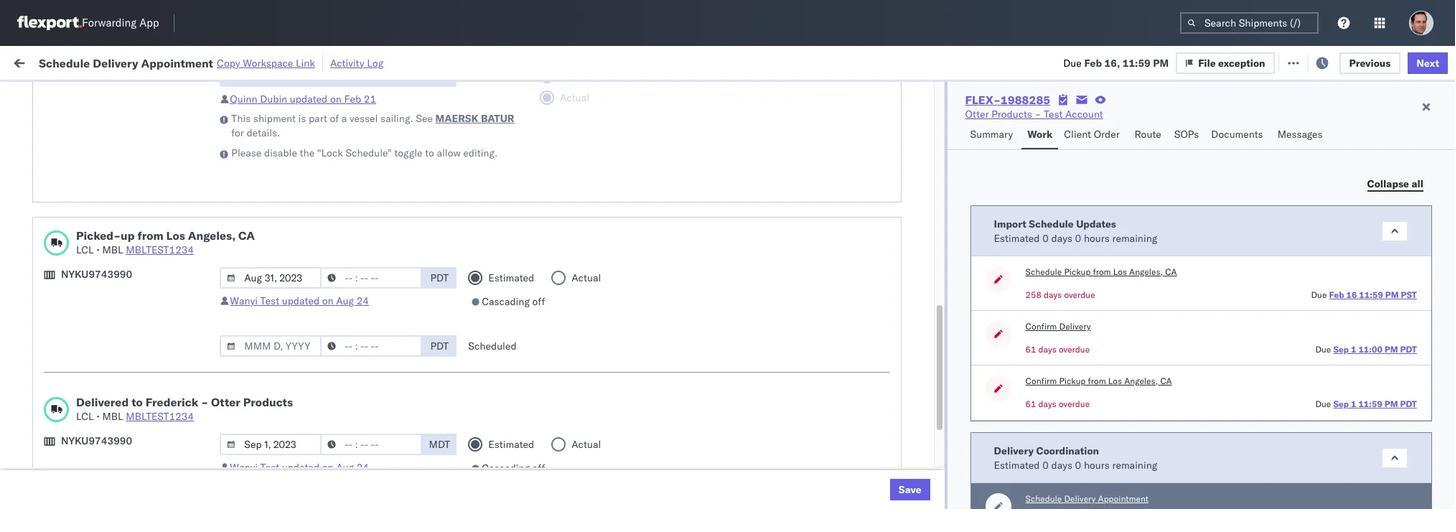 Task type: describe. For each thing, give the bounding box(es) containing it.
confirm pickup from los angeles, ca link for 11:59 pm pst, feb 23, 2023
[[33, 439, 204, 454]]

flex- for schedule delivery appointment button underneath workitem button
[[881, 156, 912, 169]]

1 horizontal spatial 1988285
[[1001, 93, 1051, 107]]

team
[[1339, 156, 1362, 169]]

appointment down delivery coordination estimated 0 days 0 hours remaining
[[1099, 493, 1149, 504]]

due for due sep 1 11:00 pm pdt
[[1316, 344, 1332, 355]]

copy workspace link button
[[217, 56, 315, 69]]

demu1232567 for confirm pickup from los angeles, ca
[[986, 440, 1060, 453]]

days for confirm delivery
[[1039, 344, 1057, 355]]

assignment
[[1364, 156, 1417, 169]]

in
[[215, 89, 223, 99]]

11 resize handle column header from the left
[[1419, 111, 1437, 509]]

2023 for 7:30 pm pst, feb 21, 2023's schedule pickup from los angeles, ca link
[[362, 346, 387, 359]]

mawb1234 for schedule delivery appointment
[[1091, 283, 1147, 296]]

demu1232567 for schedule pickup from los angeles, ca
[[986, 124, 1060, 137]]

3 schedule delivery appointment link from the top
[[33, 376, 177, 390]]

ocean for confirm pickup from los angeles, ca link related to 11:59 pm pst, feb 23, 2023
[[489, 441, 519, 454]]

operator
[[1291, 117, 1326, 128]]

appointment up status ready for work, blocked, in progress
[[141, 56, 213, 70]]

0 vertical spatial for
[[138, 89, 150, 99]]

client order
[[1065, 128, 1120, 141]]

schedule pickup from los angeles, ca button for 11:59 pm pst, feb 21, 2023
[[33, 408, 210, 423]]

ready
[[110, 89, 136, 99]]

from for 11:59 pm pst, feb 21, 2023's schedule pickup from los angeles, ca link
[[112, 408, 133, 421]]

• for picked-
[[96, 244, 100, 256]]

schedule for 7:30 pm pst, feb 21, 2023's schedule pickup from los angeles, ca link
[[33, 345, 76, 358]]

ca for 11:59 pm pst, feb 14, 2023 schedule pickup from los angeles, ca link
[[196, 124, 210, 137]]

7 resize handle column header from the left
[[962, 111, 979, 509]]

upload
[[33, 314, 66, 326]]

blocked,
[[177, 89, 213, 99]]

- inside delivered to frederick - otter products lcl • mbl mbltest1234
[[201, 395, 208, 409]]

scheduled
[[469, 340, 517, 353]]

angeles, for the middle confirm pickup from los angeles, ca button
[[1125, 376, 1159, 386]]

8 resize handle column header from the left
[[1066, 111, 1084, 509]]

schedule delivery appointment button down 'airport'
[[33, 281, 177, 297]]

upload customs clearance documents link
[[33, 313, 212, 327]]

due for due feb 16, 11:59 pm
[[1064, 56, 1082, 69]]

this shipment is part of a vessel sailing. see maersk batur for details.
[[232, 112, 515, 139]]

please disable the "lock schedule" toggle to allow editing.
[[232, 147, 498, 159]]

flex-1891264
[[881, 409, 956, 422]]

2 mmm d, yyyy text field from the top
[[220, 267, 322, 289]]

los for 7:30 pm pst, feb 21, 2023's schedule pickup from los angeles, ca link
[[135, 345, 151, 358]]

flxt00001977428a for 7:30 pm pst, feb 21, 2023
[[1091, 346, 1190, 359]]

activity log
[[330, 56, 384, 69]]

1 vertical spatial otter products - test account
[[593, 219, 731, 232]]

flex- for confirm pickup from los angeles, ca button for bookings test consignee
[[881, 441, 912, 454]]

collapse
[[1368, 177, 1410, 190]]

schedule delivery appointment button down workitem button
[[33, 155, 177, 171]]

save
[[899, 483, 922, 496]]

schedule for schedule pickup from los angeles international airport link
[[33, 243, 76, 256]]

status
[[79, 89, 104, 99]]

documents button
[[1206, 121, 1273, 149]]

schedule pickup from los angeles, ca button for 11:59 pm pst, feb 16, 2023
[[33, 218, 210, 234]]

198
[[331, 56, 350, 69]]

3 resize handle column header from the left
[[465, 111, 482, 509]]

1 vertical spatial work
[[1028, 128, 1053, 141]]

quinn dubin updated on feb 21
[[230, 93, 377, 106]]

days inside delivery coordination estimated 0 days 0 hours remaining
[[1052, 459, 1073, 472]]

angeles
[[154, 243, 190, 256]]

save button
[[891, 479, 931, 501]]

0 horizontal spatial work
[[157, 56, 182, 69]]

flex-1988285 link
[[966, 93, 1051, 107]]

overdue for confirm delivery
[[1059, 344, 1090, 355]]

delivery down delivery coordination estimated 0 days 0 hours remaining
[[1065, 493, 1096, 504]]

aug for mdt
[[336, 461, 354, 474]]

- inside otter products - test account link
[[1035, 108, 1042, 121]]

customs
[[68, 314, 109, 326]]

7:30 pm pst, feb 21, 2023
[[256, 346, 387, 359]]

from up the 258 days overdue
[[1094, 266, 1112, 277]]

0 horizontal spatial flex-1988285
[[881, 219, 956, 232]]

up
[[121, 228, 135, 243]]

confirm delivery
[[1026, 321, 1091, 332]]

2023 for 11:59 pm pst, feb 14, 2023 schedule delivery appointment link
[[368, 156, 393, 169]]

toggle
[[395, 147, 423, 159]]

demo123 for schedule delivery appointment
[[1091, 156, 1139, 169]]

mbl/mawb
[[1091, 117, 1141, 128]]

from for confirm pickup from los angeles, ca link related to 11:59 pm pst, feb 23, 2023
[[106, 440, 127, 453]]

-- : -- -- text field
[[321, 65, 423, 87]]

21
[[364, 93, 377, 106]]

delivery down workitem button
[[78, 156, 115, 168]]

schedule delivery appointment link for 12:30 pm pst, feb 17, 2023
[[33, 281, 177, 296]]

collapse all button
[[1359, 173, 1433, 195]]

(3)
[[234, 56, 253, 69]]

actions
[[1397, 117, 1427, 128]]

products inside delivered to frederick - otter products lcl • mbl mbltest1234
[[243, 395, 293, 409]]

action
[[1406, 56, 1437, 69]]

11:59 pm pst, feb 14, 2023 for schedule delivery appointment
[[256, 156, 393, 169]]

schedule for 11:59 pm pst, feb 14, 2023 schedule pickup from los angeles, ca link
[[33, 124, 76, 137]]

test123
[[1091, 409, 1133, 422]]

0 vertical spatial updated
[[290, 93, 328, 106]]

import work
[[122, 56, 182, 69]]

flex- for schedule pickup from los angeles, ca button associated with 11:59 pm pst, feb 14, 2023
[[881, 125, 912, 138]]

fcl for 11:59 pm pst, feb 16, 2023's confirm pickup from los angeles, ca link
[[521, 188, 539, 201]]

batur
[[481, 112, 515, 125]]

the
[[300, 147, 315, 159]]

client
[[1065, 128, 1092, 141]]

0 vertical spatial account
[[1066, 108, 1104, 121]]

14, for schedule pickup from los angeles, ca
[[350, 125, 365, 138]]

from for 7:30 pm pst, feb 21, 2023's schedule pickup from los angeles, ca link
[[112, 345, 133, 358]]

link
[[296, 56, 315, 69]]

23,
[[350, 441, 365, 454]]

1977428 for 7:30 pm pst, feb 21, 2023
[[912, 346, 956, 359]]

actual for mdt
[[572, 438, 601, 451]]

mbl for delivered
[[102, 410, 123, 423]]

on up '7:30 pm pst, feb 21, 2023'
[[322, 295, 334, 307]]

feb 16 11:59 pm pst button
[[1330, 289, 1418, 300]]

on down 11:59 pm pst, feb 23, 2023
[[322, 461, 334, 474]]

import for import schedule updates estimated 0 days 0 hours remaining
[[995, 217, 1027, 230]]

schedule for 11:59 pm pst, feb 14, 2023 schedule delivery appointment link
[[33, 156, 76, 168]]

estimated up scheduled in the left of the page
[[489, 272, 535, 284]]

mbltest1234 for products
[[126, 410, 194, 423]]

ocean for 11:59 pm pst, feb 16, 2023 schedule pickup from los angeles, ca link
[[489, 219, 519, 232]]

wanyi test updated on aug 24 for pdt
[[230, 295, 369, 307]]

progress
[[225, 89, 261, 99]]

schedule delivery appointment down delivery coordination estimated 0 days 0 hours remaining
[[1026, 493, 1149, 504]]

overdue for confirm pickup from los angeles, ca
[[1059, 399, 1090, 409]]

ocean lcl for 7:30 pm pst, feb 21, 2023
[[489, 346, 539, 359]]

mbltest1234 for ca
[[126, 244, 194, 256]]

flex-2001714 for schedule pickup from los angeles international airport
[[881, 251, 956, 264]]

appointment for 3rd schedule delivery appointment link from the top
[[118, 377, 177, 390]]

no
[[340, 89, 352, 99]]

3 mmm d, yyyy text field from the top
[[220, 335, 322, 357]]

delivered
[[76, 395, 129, 409]]

Search Shipments (/) text field
[[1181, 12, 1320, 34]]

1 horizontal spatial flex-1988285
[[966, 93, 1051, 107]]

schedule for schedule delivery appointment link corresponding to 12:30 pm pst, feb 17, 2023
[[33, 282, 76, 295]]

snoozed
[[300, 89, 334, 99]]

airport
[[94, 258, 126, 270]]

import schedule updates estimated 0 days 0 hours remaining
[[995, 217, 1158, 245]]

angeles, for confirm pickup from los angeles, ca link related to 11:59 pm pst, feb 23, 2023
[[148, 440, 188, 453]]

remaining inside import schedule updates estimated 0 days 0 hours remaining
[[1113, 232, 1158, 245]]

61 days overdue for pickup
[[1026, 399, 1090, 409]]

ca for 7:30 pm pst, feb 21, 2023's schedule pickup from los angeles, ca link
[[196, 345, 210, 358]]

schedule pickup from los angeles, ca button for 11:59 pm pst, feb 14, 2023
[[33, 123, 210, 139]]

4 mmm d, yyyy text field from the top
[[220, 434, 322, 455]]

2 maeu1234567 from the top
[[986, 377, 1059, 390]]

from for schedule pickup from los angeles international airport link
[[112, 243, 133, 256]]

hours inside import schedule updates estimated 0 days 0 hours remaining
[[1085, 232, 1110, 245]]

24,
[[344, 472, 360, 485]]

from for 11:59 pm pst, feb 16, 2023 schedule pickup from los angeles, ca link
[[112, 219, 133, 232]]

0 vertical spatial products
[[992, 108, 1033, 121]]

due for due sep 1 11:59 pm pdt
[[1316, 399, 1332, 409]]

otter products - test account link
[[966, 107, 1104, 121]]

2 resize handle column header from the left
[[409, 111, 426, 509]]

all
[[1412, 177, 1424, 190]]

-- : -- -- text field for second mmm d, yyyy text field from the bottom
[[321, 335, 423, 357]]

consignee
[[660, 441, 708, 454]]

11:59 pm pst, feb 21, 2023
[[256, 409, 393, 422]]

test
[[1291, 156, 1309, 169]]

my
[[14, 52, 37, 72]]

this
[[232, 112, 251, 125]]

flex- for schedule pickup from los angeles international airport button
[[881, 251, 912, 264]]

1 vertical spatial confirm pickup from los angeles, ca
[[1026, 376, 1173, 386]]

forwarding
[[82, 16, 137, 30]]

maeu1234567 for 9:30 am pst, feb 24, 2023
[[986, 472, 1059, 485]]

sep 1 11:00 pm pdt button
[[1334, 344, 1418, 355]]

flex- for schedule pickup from los angeles, ca button for 7:30 pm pst, feb 21, 2023
[[881, 346, 912, 359]]

container
[[986, 111, 1025, 122]]

flex- for schedule delivery appointment button under 'airport'
[[881, 283, 912, 296]]

los for schedule pickup from los angeles international airport link
[[135, 243, 151, 256]]

confirm pickup from los angeles, ca button for bookings test consignee
[[33, 439, 204, 455]]

mbl/mawb numbers
[[1091, 117, 1179, 128]]

2 flex-1977428 from the top
[[881, 377, 956, 390]]

20
[[1311, 156, 1324, 169]]

from inside picked-up from los angeles, ca lcl • mbl mbltest1234
[[137, 228, 164, 243]]

• for delivered
[[96, 410, 100, 423]]

2023 for 11:59 pm pst, feb 16, 2023 schedule pickup from los angeles, ca link
[[368, 219, 393, 232]]

flex-2006134
[[881, 188, 956, 201]]

0 vertical spatial mbltest1234
[[1091, 219, 1159, 232]]

flex-1977428 for 7:30 pm pst, feb 21, 2023
[[881, 346, 956, 359]]

schedule pickup from los angeles, ca link for 7:30 pm pst, feb 21, 2023
[[33, 344, 210, 359]]

part
[[309, 112, 327, 125]]

12:30 pm pst, feb 17, 2023 for schedule delivery appointment
[[256, 283, 393, 296]]

12:30 for schedule pickup from los angeles international airport
[[256, 251, 285, 264]]

bookings test consignee
[[593, 441, 708, 454]]

cascading for mdt
[[482, 462, 530, 475]]

quinn dubin updated on feb 21 button
[[230, 93, 377, 106]]

pdt down sep 1 11:00 pm pdt button
[[1401, 399, 1418, 409]]

mofu0618318
[[986, 187, 1059, 200]]

wi
[[1326, 156, 1337, 169]]

258
[[1026, 289, 1042, 300]]

1 resize handle column header from the left
[[231, 111, 248, 509]]

documents inside button
[[1212, 128, 1264, 141]]

0 vertical spatial otter products - test account
[[966, 108, 1104, 121]]

delivery up delivered
[[78, 377, 115, 390]]

maeu1234567 for 7:30 pm pst, feb 21, 2023
[[986, 346, 1059, 358]]

11:59 pm pst, feb 16, 2023 for schedule pickup from los angeles, ca
[[256, 219, 393, 232]]

61 days overdue for delivery
[[1026, 344, 1090, 355]]

allow
[[437, 147, 461, 159]]

9 resize handle column header from the left
[[1267, 111, 1284, 509]]

1 vertical spatial 1988285
[[912, 219, 956, 232]]

aug for pdt
[[336, 295, 354, 307]]

fcl for 11:59 pm pst, feb 14, 2023 schedule delivery appointment link
[[521, 156, 539, 169]]

198 on track
[[331, 56, 390, 69]]

disable
[[264, 147, 297, 159]]

on left the log at the top of page
[[352, 56, 364, 69]]

is
[[299, 112, 306, 125]]

see
[[416, 112, 433, 125]]

client order button
[[1059, 121, 1130, 149]]

upload customs clearance documents
[[33, 314, 212, 326]]

pdt up see
[[431, 70, 449, 83]]

61 for confirm delivery
[[1026, 344, 1037, 355]]

ocean fcl for 11:59 pm pst, feb 14, 2023 schedule delivery appointment link
[[489, 156, 539, 169]]

due feb 16, 11:59 pm
[[1064, 56, 1169, 69]]

upload customs clearance documents button
[[33, 313, 212, 329]]

wanyi test updated on aug 24 button for pdt
[[230, 295, 369, 307]]

lcl inside picked-up from los angeles, ca lcl • mbl mbltest1234
[[76, 244, 94, 256]]

confirm for 11:59 pm pst, feb 16, 2023's confirm pickup from los angeles, ca link
[[33, 187, 70, 200]]

1 ping from the left
[[593, 188, 617, 201]]

1 entity from the left
[[650, 188, 677, 201]]

0 vertical spatial 16,
[[1105, 56, 1121, 69]]



Task type: vqa. For each thing, say whether or not it's contained in the screenshot.
'FLXT00001977428A' to the middle
yes



Task type: locate. For each thing, give the bounding box(es) containing it.
0 horizontal spatial to
[[132, 395, 143, 409]]

delivered to frederick - otter products lcl • mbl mbltest1234
[[76, 395, 293, 423]]

delivery up ready
[[93, 56, 138, 70]]

appointment for 11:59 pm pst, feb 14, 2023 schedule delivery appointment link
[[118, 156, 177, 168]]

24 for mdt
[[357, 461, 369, 474]]

3 flxt00001977428a from the top
[[1091, 472, 1190, 485]]

21, for 11:59 pm pst, feb 21, 2023
[[350, 409, 365, 422]]

24 up '7:30 pm pst, feb 21, 2023'
[[357, 295, 369, 307]]

1 horizontal spatial ping
[[698, 188, 722, 201]]

mbl/mawb numbers button
[[1084, 114, 1270, 129]]

1 vertical spatial overdue
[[1059, 344, 1090, 355]]

2 vertical spatial confirm pickup from los angeles, ca button
[[33, 439, 204, 455]]

app
[[139, 16, 159, 30]]

0 vertical spatial mbl
[[102, 244, 123, 256]]

11:59 pm pst, feb 14, 2023 up "lock at the top left of the page
[[256, 125, 393, 138]]

1 horizontal spatial products
[[620, 219, 660, 232]]

2 cascading from the top
[[482, 462, 530, 475]]

1 vertical spatial hours
[[1085, 459, 1110, 472]]

hours down coordination
[[1085, 459, 1110, 472]]

updated up '7:30 pm pst, feb 21, 2023'
[[282, 295, 320, 307]]

delivery inside button
[[1060, 321, 1091, 332]]

24 for pdt
[[357, 295, 369, 307]]

appointment up clearance
[[118, 282, 177, 295]]

from for 11:59 pm pst, feb 16, 2023's confirm pickup from los angeles, ca link
[[106, 187, 127, 200]]

1 vertical spatial confirm pickup from los angeles, ca button
[[1026, 376, 1173, 387]]

ca for 11:59 pm pst, feb 21, 2023's schedule pickup from los angeles, ca link
[[196, 408, 210, 421]]

1911408 down 1891264
[[912, 441, 956, 454]]

hours down updates
[[1085, 232, 1110, 245]]

summary button
[[965, 121, 1022, 149]]

of
[[330, 112, 339, 125]]

0 vertical spatial wanyi test updated on aug 24
[[230, 295, 369, 307]]

risk
[[298, 56, 314, 69]]

0 vertical spatial flex-1988285
[[966, 93, 1051, 107]]

7:30
[[256, 346, 278, 359]]

next button
[[1409, 52, 1449, 74]]

cascading for pdt
[[482, 295, 530, 308]]

flex-2001714 button
[[858, 247, 959, 268], [858, 247, 959, 268], [858, 279, 959, 299], [858, 279, 959, 299]]

schedule delivery appointment button up delivered
[[33, 376, 177, 392]]

1 vertical spatial cascading
[[482, 462, 530, 475]]

1 horizontal spatial documents
[[1212, 128, 1264, 141]]

schedule delivery appointment for schedule delivery appointment button underneath workitem button
[[33, 156, 177, 168]]

0 vertical spatial 1977428
[[912, 346, 956, 359]]

days right 258 at right
[[1044, 289, 1063, 300]]

for inside this shipment is part of a vessel sailing. see maersk batur for details.
[[232, 126, 244, 139]]

2 ping from the left
[[698, 188, 722, 201]]

remaining inside delivery coordination estimated 0 days 0 hours remaining
[[1113, 459, 1158, 472]]

account left llc at right top
[[694, 219, 731, 232]]

flex-2001714 for schedule delivery appointment
[[881, 283, 956, 296]]

2 flxt00001977428a from the top
[[1091, 377, 1190, 390]]

1911408 left summary
[[912, 125, 956, 138]]

17, for schedule delivery appointment
[[350, 283, 365, 296]]

1 vertical spatial mbl
[[102, 410, 123, 423]]

4 ocean from the top
[[489, 219, 519, 232]]

1 vertical spatial 1977428
[[912, 377, 956, 390]]

2 -- : -- -- text field from the top
[[321, 335, 423, 357]]

angeles, for 11:59 pm pst, feb 21, 2023's schedule pickup from los angeles, ca link
[[154, 408, 194, 421]]

2 remaining from the top
[[1113, 459, 1158, 472]]

4 fcl from the top
[[521, 441, 539, 454]]

•
[[96, 244, 100, 256], [96, 410, 100, 423]]

previous button
[[1340, 52, 1402, 74]]

1 11:59 pm pst, feb 16, 2023 from the top
[[256, 188, 393, 201]]

flex- for 11:59 pm pst, feb 21, 2023 schedule pickup from los angeles, ca button
[[881, 409, 912, 422]]

nyku9743990 for delivered to frederick - otter products
[[61, 435, 132, 448]]

mbl down delivered
[[102, 410, 123, 423]]

confirm pickup from los angeles, ca button for ping - test entity
[[33, 186, 204, 202]]

schedule delivery appointment link up delivered
[[33, 376, 177, 390]]

confirm pickup from los angeles, ca button down delivered
[[33, 439, 204, 455]]

delivery coordination estimated 0 days 0 hours remaining
[[995, 444, 1158, 472]]

0 vertical spatial flex-1977428
[[881, 346, 956, 359]]

0 vertical spatial flex-2001714
[[881, 251, 956, 264]]

ocean lcl up 'air'
[[489, 219, 539, 232]]

0 vertical spatial 61 days overdue
[[1026, 344, 1090, 355]]

los up the 017482927423
[[1114, 266, 1128, 277]]

ocean down 'air'
[[489, 346, 519, 359]]

0 vertical spatial 24
[[357, 295, 369, 307]]

2 ocean from the top
[[489, 156, 519, 169]]

1 12:30 from the top
[[256, 251, 285, 264]]

mode
[[489, 117, 511, 128]]

2 vertical spatial 16,
[[350, 219, 365, 232]]

air
[[489, 283, 502, 296]]

2 wanyi test updated on aug 24 button from the top
[[230, 461, 369, 474]]

mbltest1234 inside picked-up from los angeles, ca lcl • mbl mbltest1234
[[126, 244, 194, 256]]

3 ocean fcl from the top
[[489, 188, 539, 201]]

schedule for 3rd schedule delivery appointment link from the top
[[33, 377, 76, 390]]

deadline button
[[249, 114, 411, 129]]

ocean down editing.
[[489, 188, 519, 201]]

status ready for work, blocked, in progress
[[79, 89, 261, 99]]

1 11:59 pm pst, feb 14, 2023 from the top
[[256, 125, 393, 138]]

• down delivered
[[96, 410, 100, 423]]

maersk
[[436, 112, 479, 125]]

MMM D, YYYY text field
[[220, 65, 322, 87], [220, 267, 322, 289], [220, 335, 322, 357], [220, 434, 322, 455]]

0 vertical spatial -- : -- -- text field
[[321, 267, 423, 289]]

flexport. image
[[17, 16, 82, 30]]

2 entity from the left
[[755, 188, 781, 201]]

confirm
[[33, 187, 70, 200], [1026, 321, 1058, 332], [1026, 376, 1058, 386], [33, 440, 70, 453]]

3 fcl from the top
[[521, 188, 539, 201]]

ocean lcl for 11:59 pm pst, feb 16, 2023
[[489, 219, 539, 232]]

1 wanyi test updated on aug 24 from the top
[[230, 295, 369, 307]]

0 vertical spatial 11:59 pm pst, feb 16, 2023
[[256, 188, 393, 201]]

1 ocean lcl from the top
[[489, 219, 539, 232]]

to right delivered
[[132, 395, 143, 409]]

flex-2150210 button
[[858, 311, 959, 331], [858, 311, 959, 331]]

1 wanyi from the top
[[230, 295, 258, 307]]

61 down confirm delivery button
[[1026, 344, 1037, 355]]

schedule pickup from los angeles, ca for 11:59 pm pst, feb 16, 2023
[[33, 219, 210, 232]]

0 vertical spatial flxt00001977428a
[[1091, 346, 1190, 359]]

updates
[[1077, 217, 1117, 230]]

ca for confirm pickup from los angeles, ca link related to 11:59 pm pst, feb 23, 2023
[[190, 440, 204, 453]]

confirm pickup from los angeles, ca for ping - test entity
[[33, 187, 204, 200]]

2006134
[[912, 188, 956, 201]]

1 vertical spatial 17,
[[350, 283, 365, 296]]

:
[[334, 89, 336, 99]]

1 2001714 from the top
[[912, 251, 956, 264]]

1 • from the top
[[96, 244, 100, 256]]

12:30 for schedule delivery appointment
[[256, 283, 285, 296]]

sep for sep 1 11:59 pm pdt
[[1334, 399, 1350, 409]]

sep left 11:00 at bottom
[[1334, 344, 1350, 355]]

1 horizontal spatial ping - test entity
[[698, 188, 781, 201]]

0 vertical spatial remaining
[[1113, 232, 1158, 245]]

1 vertical spatial 61
[[1026, 399, 1037, 409]]

mbl inside delivered to frederick - otter products lcl • mbl mbltest1234
[[102, 410, 123, 423]]

from down delivered
[[106, 440, 127, 453]]

schedule inside schedule pickup from los angeles international airport
[[33, 243, 76, 256]]

schedule delivery appointment down workitem button
[[33, 156, 177, 168]]

wanyi test updated on aug 24 button
[[230, 295, 369, 307], [230, 461, 369, 474]]

cascading off for mdt
[[482, 462, 545, 475]]

1 vertical spatial updated
[[282, 295, 320, 307]]

due
[[1064, 56, 1082, 69], [1312, 289, 1328, 300], [1316, 344, 1332, 355], [1316, 399, 1332, 409]]

from up schedule pickup from los angeles international airport link
[[112, 219, 133, 232]]

6 resize handle column header from the left
[[834, 111, 851, 509]]

1 vertical spatial flex-1977428
[[881, 377, 956, 390]]

flex- for schedule pickup from los angeles, ca button related to 11:59 pm pst, feb 16, 2023
[[881, 219, 912, 232]]

days
[[1052, 232, 1073, 245], [1044, 289, 1063, 300], [1039, 344, 1057, 355], [1039, 399, 1057, 409], [1052, 459, 1073, 472]]

bookings
[[593, 441, 635, 454]]

confirm inside confirm delivery button
[[1026, 321, 1058, 332]]

1 vertical spatial account
[[694, 219, 731, 232]]

1 actual from the top
[[572, 272, 601, 284]]

2 mawb1234 from the top
[[1091, 283, 1147, 296]]

1 ocean from the top
[[489, 125, 519, 138]]

0 horizontal spatial documents
[[160, 314, 212, 326]]

5 ocean from the top
[[489, 346, 519, 359]]

0 vertical spatial 14,
[[350, 125, 365, 138]]

days for confirm pickup from los angeles, ca
[[1039, 399, 1057, 409]]

confirm pickup from los angeles, ca down delivered
[[33, 440, 204, 453]]

1 vertical spatial wanyi test updated on aug 24
[[230, 461, 369, 474]]

2023
[[368, 125, 393, 138], [368, 156, 393, 169], [368, 188, 393, 201], [368, 219, 393, 232], [368, 251, 393, 264], [368, 283, 393, 296], [362, 346, 387, 359], [368, 409, 393, 422], [368, 441, 393, 454], [362, 472, 387, 485]]

sep for sep 1 11:00 pm pdt
[[1334, 344, 1350, 355]]

0 horizontal spatial 1988285
[[912, 219, 956, 232]]

days up coordination
[[1039, 399, 1057, 409]]

3 demo123 from the top
[[1091, 441, 1139, 454]]

from down upload customs clearance documents button
[[112, 345, 133, 358]]

ocean fcl for 11:59 pm pst, feb 14, 2023 schedule pickup from los angeles, ca link
[[489, 125, 539, 138]]

2 actual from the top
[[572, 438, 601, 451]]

1 ping - test entity from the left
[[593, 188, 677, 201]]

mawb1234 for schedule pickup from los angeles international airport
[[1091, 251, 1147, 264]]

from for 11:59 pm pst, feb 14, 2023 schedule pickup from los angeles, ca link
[[112, 124, 133, 137]]

off for pdt
[[533, 295, 545, 308]]

2 schedule delivery appointment link from the top
[[33, 281, 177, 296]]

import inside button
[[122, 56, 155, 69]]

my work
[[14, 52, 78, 72]]

on up of
[[330, 93, 342, 106]]

2 vertical spatial flex-1977428
[[881, 472, 956, 485]]

11:59 pm pst, feb 14, 2023 down deadline button on the left
[[256, 156, 393, 169]]

3 flex-1911408 from the top
[[881, 441, 956, 454]]

estimated right mdt
[[489, 438, 535, 451]]

los
[[135, 124, 151, 137], [130, 187, 146, 200], [135, 219, 151, 232], [166, 228, 185, 243], [135, 243, 151, 256], [1114, 266, 1128, 277], [135, 345, 151, 358], [1109, 376, 1123, 386], [135, 408, 151, 421], [130, 440, 146, 453]]

ca for the middle confirm pickup from los angeles, ca button
[[1161, 376, 1173, 386]]

appointment for schedule delivery appointment link corresponding to 12:30 pm pst, feb 17, 2023
[[118, 282, 177, 295]]

1 vertical spatial import
[[995, 217, 1027, 230]]

3 ocean from the top
[[489, 188, 519, 201]]

pdt left 'air'
[[431, 272, 449, 284]]

0 horizontal spatial entity
[[650, 188, 677, 201]]

1 61 from the top
[[1026, 344, 1037, 355]]

updated for 3rd mmm d, yyyy text field from the bottom of the page -- : -- -- text field
[[282, 295, 320, 307]]

for down the this
[[232, 126, 244, 139]]

3 1977428 from the top
[[912, 472, 956, 485]]

1 mawb1234 from the top
[[1091, 251, 1147, 264]]

schedule pickup from los angeles, ca for 11:59 pm pst, feb 14, 2023
[[33, 124, 210, 137]]

documents inside 'link'
[[160, 314, 212, 326]]

1 1911408 from the top
[[912, 125, 956, 138]]

import down mofu0618318
[[995, 217, 1027, 230]]

import up ready
[[122, 56, 155, 69]]

confirm pickup from los angeles, ca button up test123 at the bottom
[[1026, 376, 1173, 387]]

los inside picked-up from los angeles, ca lcl • mbl mbltest1234
[[166, 228, 185, 243]]

61 days overdue up coordination
[[1026, 399, 1090, 409]]

4 ocean fcl from the top
[[489, 441, 539, 454]]

schedule delivery appointment link down 'airport'
[[33, 281, 177, 296]]

import
[[122, 56, 155, 69], [995, 217, 1027, 230]]

flxt00001977428a down delivery coordination estimated 0 days 0 hours remaining
[[1091, 472, 1190, 485]]

mbl inside picked-up from los angeles, ca lcl • mbl mbltest1234
[[102, 244, 123, 256]]

61 days overdue
[[1026, 344, 1090, 355], [1026, 399, 1090, 409]]

numbers inside container numbers
[[986, 123, 1022, 134]]

flxt00001977428a up test123 at the bottom
[[1091, 377, 1190, 390]]

16, for otter products, llc
[[350, 219, 365, 232]]

estimated inside import schedule updates estimated 0 days 0 hours remaining
[[995, 232, 1040, 245]]

demu1232567 for schedule delivery appointment
[[986, 156, 1060, 169]]

0 horizontal spatial import
[[122, 56, 155, 69]]

angeles, inside picked-up from los angeles, ca lcl • mbl mbltest1234
[[188, 228, 236, 243]]

account up 'client'
[[1066, 108, 1104, 121]]

1 hours from the top
[[1085, 232, 1110, 245]]

1 confirm pickup from los angeles, ca link from the top
[[33, 186, 204, 201]]

1 vertical spatial remaining
[[1113, 459, 1158, 472]]

route button
[[1130, 121, 1169, 149]]

pickup
[[78, 124, 109, 137], [72, 187, 103, 200], [78, 219, 109, 232], [78, 243, 109, 256], [1065, 266, 1091, 277], [78, 345, 109, 358], [1060, 376, 1086, 386], [78, 408, 109, 421], [72, 440, 103, 453]]

due left 11:00 at bottom
[[1316, 344, 1332, 355]]

1 horizontal spatial for
[[232, 126, 244, 139]]

0 vertical spatial import
[[122, 56, 155, 69]]

2 12:30 from the top
[[256, 283, 285, 296]]

delivery down 'airport'
[[78, 282, 115, 295]]

1 vertical spatial wanyi
[[230, 461, 258, 474]]

1 24 from the top
[[357, 295, 369, 307]]

schedule pickup from los angeles international airport link
[[33, 242, 229, 271]]

2 wanyi from the top
[[230, 461, 258, 474]]

2 ocean fcl from the top
[[489, 156, 539, 169]]

2001714 for schedule delivery appointment
[[912, 283, 956, 296]]

0 vertical spatial nyku9743990
[[986, 219, 1057, 232]]

confirm pickup from los angeles, ca up up
[[33, 187, 204, 200]]

flxt00001977428a for 9:30 am pst, feb 24, 2023
[[1091, 472, 1190, 485]]

1 vertical spatial flxt00001977428a
[[1091, 377, 1190, 390]]

pm
[[1154, 56, 1169, 69], [287, 125, 303, 138], [287, 156, 303, 169], [287, 188, 303, 201], [287, 219, 303, 232], [287, 251, 303, 264], [287, 283, 303, 296], [1386, 289, 1400, 300], [1385, 344, 1399, 355], [281, 346, 297, 359], [1385, 399, 1399, 409], [287, 409, 303, 422], [287, 441, 303, 454]]

days inside import schedule updates estimated 0 days 0 hours remaining
[[1052, 232, 1073, 245]]

schedule delivery appointment button
[[33, 155, 177, 171], [33, 281, 177, 297], [33, 376, 177, 392], [1026, 493, 1149, 505]]

2 vertical spatial updated
[[282, 461, 320, 474]]

angeles, for 11:59 pm pst, feb 16, 2023 schedule pickup from los angeles, ca link
[[154, 219, 194, 232]]

confirm pickup from los angeles, ca link for 11:59 pm pst, feb 16, 2023
[[33, 186, 204, 201]]

0 vertical spatial 1
[[1352, 344, 1357, 355]]

• inside picked-up from los angeles, ca lcl • mbl mbltest1234
[[96, 244, 100, 256]]

1 schedule pickup from los angeles, ca link from the top
[[33, 123, 210, 138]]

container numbers button
[[979, 108, 1069, 134]]

activity log button
[[330, 55, 384, 71]]

21,
[[344, 346, 359, 359], [350, 409, 365, 422]]

mbltest1234 inside delivered to frederick - otter products lcl • mbl mbltest1234
[[126, 410, 194, 423]]

schedule delivery appointment link
[[33, 155, 177, 169], [33, 281, 177, 296], [33, 376, 177, 390]]

to left allow
[[425, 147, 434, 159]]

0 vertical spatial sep
[[1334, 344, 1350, 355]]

2 vertical spatial nyku9743990
[[61, 435, 132, 448]]

ca for 11:59 pm pst, feb 16, 2023's confirm pickup from los angeles, ca link
[[190, 187, 204, 200]]

1 horizontal spatial import
[[995, 217, 1027, 230]]

flxt00001977428a down the 017482927423
[[1091, 346, 1190, 359]]

from down up
[[112, 243, 133, 256]]

fcl for confirm pickup from los angeles, ca link related to 11:59 pm pst, feb 23, 2023
[[521, 441, 539, 454]]

1911408 for schedule pickup from los angeles, ca
[[912, 125, 956, 138]]

mbltest1234 button for frederick
[[126, 410, 194, 423]]

lcl
[[521, 219, 539, 232], [76, 244, 94, 256], [521, 346, 539, 359], [76, 410, 94, 423]]

4 schedule pickup from los angeles, ca link from the top
[[33, 408, 210, 422]]

10 resize handle column header from the left
[[1371, 111, 1388, 509]]

0 vertical spatial to
[[425, 147, 434, 159]]

ocean for 11:59 pm pst, feb 14, 2023 schedule delivery appointment link
[[489, 156, 519, 169]]

entity
[[650, 188, 677, 201], [755, 188, 781, 201]]

1 mbl from the top
[[102, 244, 123, 256]]

filtered
[[14, 88, 49, 101]]

1988285 up the container numbers button
[[1001, 93, 1051, 107]]

0 vertical spatial wanyi test updated on aug 24 button
[[230, 295, 369, 307]]

copy
[[217, 56, 240, 69]]

batch action button
[[1353, 51, 1447, 73]]

los up test123 at the bottom
[[1109, 376, 1123, 386]]

2 vertical spatial schedule delivery appointment link
[[33, 376, 177, 390]]

import work button
[[116, 46, 188, 78]]

los inside schedule pickup from los angeles international airport
[[135, 243, 151, 256]]

770 at risk
[[265, 56, 314, 69]]

remaining down test123 at the bottom
[[1113, 459, 1158, 472]]

schedule pickup from los angeles, ca button for 7:30 pm pst, feb 21, 2023
[[33, 344, 210, 360]]

0 vertical spatial overdue
[[1065, 289, 1096, 300]]

61 for confirm pickup from los angeles, ca
[[1026, 399, 1037, 409]]

message
[[194, 56, 234, 69]]

estimated inside delivery coordination estimated 0 days 0 hours remaining
[[995, 459, 1040, 472]]

0 vertical spatial •
[[96, 244, 100, 256]]

los down frederick
[[130, 440, 146, 453]]

llc
[[770, 219, 788, 232]]

3 flex-1977428 from the top
[[881, 472, 956, 485]]

los right up
[[135, 219, 151, 232]]

from inside schedule pickup from los angeles international airport
[[112, 243, 133, 256]]

2 1 from the top
[[1352, 399, 1357, 409]]

documents right clearance
[[160, 314, 212, 326]]

1 vertical spatial flex-1911408
[[881, 156, 956, 169]]

ocean down mode
[[489, 156, 519, 169]]

exception
[[1230, 56, 1277, 69], [1219, 56, 1266, 69]]

los for 11:59 pm pst, feb 14, 2023 schedule pickup from los angeles, ca link
[[135, 124, 151, 137]]

los for confirm pickup from los angeles, ca link related to 11:59 pm pst, feb 23, 2023
[[130, 440, 146, 453]]

5 resize handle column header from the left
[[673, 111, 690, 509]]

lcl inside delivered to frederick - otter products lcl • mbl mbltest1234
[[76, 410, 94, 423]]

1 mbltest1234 button from the top
[[126, 244, 194, 256]]

• inside delivered to frederick - otter products lcl • mbl mbltest1234
[[96, 410, 100, 423]]

los left the angeles
[[135, 243, 151, 256]]

due left the 16 at the bottom
[[1312, 289, 1328, 300]]

estimated down mofu0618318
[[995, 232, 1040, 245]]

-
[[1035, 108, 1042, 121], [620, 188, 626, 201], [724, 188, 730, 201], [663, 219, 669, 232], [201, 395, 208, 409]]

2001714 for schedule pickup from los angeles international airport
[[912, 251, 956, 264]]

0 horizontal spatial products
[[243, 395, 293, 409]]

ocean fcl for confirm pickup from los angeles, ca link related to 11:59 pm pst, feb 23, 2023
[[489, 441, 539, 454]]

1 ocean fcl from the top
[[489, 125, 539, 138]]

flxt00001977428a
[[1091, 346, 1190, 359], [1091, 377, 1190, 390], [1091, 472, 1190, 485]]

1 17, from the top
[[350, 251, 365, 264]]

products,
[[724, 219, 768, 232]]

0 vertical spatial ocean lcl
[[489, 219, 539, 232]]

schedule inside import schedule updates estimated 0 days 0 hours remaining
[[1030, 217, 1074, 230]]

2 ocean lcl from the top
[[489, 346, 539, 359]]

delivery inside delivery coordination estimated 0 days 0 hours remaining
[[995, 444, 1034, 457]]

1 12:30 pm pst, feb 17, 2023 from the top
[[256, 251, 393, 264]]

0 vertical spatial maeu1234567
[[986, 346, 1059, 358]]

1 61 days overdue from the top
[[1026, 344, 1090, 355]]

-- : -- -- text field for 3rd mmm d, yyyy text field from the bottom of the page
[[321, 267, 423, 289]]

work
[[41, 52, 78, 72]]

1 vertical spatial 21,
[[350, 409, 365, 422]]

1 vertical spatial 11:59 pm pst, feb 14, 2023
[[256, 156, 393, 169]]

snoozed : no
[[300, 89, 352, 99]]

schedule pickup from los angeles, ca link for 11:59 pm pst, feb 21, 2023
[[33, 408, 210, 422]]

0
[[1043, 232, 1049, 245], [1076, 232, 1082, 245], [1043, 459, 1049, 472], [1076, 459, 1082, 472]]

1 mmm d, yyyy text field from the top
[[220, 65, 322, 87]]

0 vertical spatial demu1232567
[[986, 124, 1060, 137]]

1988285 down 2006134
[[912, 219, 956, 232]]

wanyi test updated on aug 24 up '7:30 pm pst, feb 21, 2023'
[[230, 295, 369, 307]]

ocean right mdt
[[489, 441, 519, 454]]

1 fcl from the top
[[521, 125, 539, 138]]

wanyi for pdt
[[230, 295, 258, 307]]

from right up
[[137, 228, 164, 243]]

pdt left scheduled in the left of the page
[[431, 340, 449, 353]]

1 horizontal spatial numbers
[[1143, 117, 1179, 128]]

remaining down updates
[[1113, 232, 1158, 245]]

schedule pickup from los angeles, ca link for 11:59 pm pst, feb 16, 2023
[[33, 218, 210, 232]]

11:59 pm pst, feb 14, 2023 for schedule pickup from los angeles, ca
[[256, 125, 393, 138]]

0 vertical spatial demo123
[[1091, 125, 1139, 138]]

-- : -- -- text field
[[321, 267, 423, 289], [321, 335, 423, 357], [321, 434, 423, 455]]

1 vertical spatial 2001714
[[912, 283, 956, 296]]

1 horizontal spatial otter products - test account
[[966, 108, 1104, 121]]

12:30
[[256, 251, 285, 264], [256, 283, 285, 296]]

due left sep 1 11:59 pm pdt 'button'
[[1316, 399, 1332, 409]]

2 vertical spatial products
[[243, 395, 293, 409]]

0 vertical spatial cascading off
[[482, 295, 545, 308]]

1 cascading off from the top
[[482, 295, 545, 308]]

2 sep from the top
[[1334, 399, 1350, 409]]

file exception button
[[1188, 51, 1287, 73], [1188, 51, 1287, 73], [1177, 52, 1275, 74], [1177, 52, 1275, 74]]

2023 for schedule pickup from los angeles international airport link
[[368, 251, 393, 264]]

1 vertical spatial documents
[[160, 314, 212, 326]]

estimated
[[995, 232, 1040, 245], [489, 272, 535, 284], [489, 438, 535, 451], [995, 459, 1040, 472]]

schedule delivery appointment button down delivery coordination estimated 0 days 0 hours remaining
[[1026, 493, 1149, 505]]

2 cascading off from the top
[[482, 462, 545, 475]]

1 left 11:00 at bottom
[[1352, 344, 1357, 355]]

2 mbl from the top
[[102, 410, 123, 423]]

16,
[[1105, 56, 1121, 69], [350, 188, 365, 201], [350, 219, 365, 232]]

1977428 for 9:30 am pst, feb 24, 2023
[[912, 472, 956, 485]]

workitem button
[[9, 114, 233, 129]]

1 vertical spatial 16,
[[350, 188, 365, 201]]

due sep 1 11:00 pm pdt
[[1316, 344, 1418, 355]]

los for 11:59 pm pst, feb 16, 2023's confirm pickup from los angeles, ca link
[[130, 187, 146, 200]]

import for import work
[[122, 56, 155, 69]]

1 maeu1234567 from the top
[[986, 346, 1059, 358]]

1 schedule delivery appointment link from the top
[[33, 155, 177, 169]]

schedule pickup from los angeles international airport
[[33, 243, 190, 270]]

2 flex-2001714 from the top
[[881, 283, 956, 296]]

2 1977428 from the top
[[912, 377, 956, 390]]

Search Work text field
[[972, 51, 1129, 73]]

schedule"
[[346, 147, 392, 159]]

mbl up 'airport'
[[102, 244, 123, 256]]

• down picked-
[[96, 244, 100, 256]]

los down ready
[[135, 124, 151, 137]]

1 vertical spatial mbltest1234 button
[[126, 410, 194, 423]]

1 vertical spatial wanyi test updated on aug 24 button
[[230, 461, 369, 474]]

pdt right 11:00 at bottom
[[1401, 344, 1418, 355]]

schedule delivery appointment for schedule delivery appointment button above delivered
[[33, 377, 177, 390]]

0 vertical spatial 2001714
[[912, 251, 956, 264]]

cascading off for pdt
[[482, 295, 545, 308]]

1 vertical spatial demu1232567
[[986, 156, 1060, 169]]

mbl for picked-
[[102, 244, 123, 256]]

please
[[232, 147, 262, 159]]

1 vertical spatial cascading off
[[482, 462, 545, 475]]

1 for 11:59
[[1352, 399, 1357, 409]]

0 horizontal spatial ping
[[593, 188, 617, 201]]

to inside delivered to frederick - otter products lcl • mbl mbltest1234
[[132, 395, 143, 409]]

appointment up frederick
[[118, 377, 177, 390]]

0 vertical spatial hours
[[1085, 232, 1110, 245]]

pickup inside schedule pickup from los angeles international airport
[[78, 243, 109, 256]]

1 vertical spatial 12:30
[[256, 283, 285, 296]]

mbl
[[102, 244, 123, 256], [102, 410, 123, 423]]

1 horizontal spatial to
[[425, 147, 434, 159]]

flex-1911408 for schedule pickup from los angeles, ca
[[881, 125, 956, 138]]

2 wanyi test updated on aug 24 from the top
[[230, 461, 369, 474]]

a
[[342, 112, 347, 125]]

1
[[1352, 344, 1357, 355], [1352, 399, 1357, 409]]

4 resize handle column header from the left
[[569, 111, 586, 509]]

1 -- : -- -- text field from the top
[[321, 267, 423, 289]]

pst
[[1402, 289, 1418, 300]]

otter inside delivered to frederick - otter products lcl • mbl mbltest1234
[[211, 395, 241, 409]]

0 horizontal spatial ping - test entity
[[593, 188, 677, 201]]

2 off from the top
[[533, 462, 545, 475]]

1 vertical spatial 14,
[[350, 156, 365, 169]]

confirm pickup from los angeles, ca link up up
[[33, 186, 204, 201]]

2 61 from the top
[[1026, 399, 1037, 409]]

confirm for confirm delivery button
[[1026, 321, 1058, 332]]

angeles, for 11:59 pm pst, feb 14, 2023 schedule pickup from los angeles, ca link
[[154, 124, 194, 137]]

schedule for 11:59 pm pst, feb 16, 2023 schedule pickup from los angeles, ca link
[[33, 219, 76, 232]]

confirm delivery button
[[1026, 321, 1091, 333]]

1977428 down '2150210'
[[912, 346, 956, 359]]

0 vertical spatial off
[[533, 295, 545, 308]]

2 1911408 from the top
[[912, 156, 956, 169]]

1 vertical spatial sep
[[1334, 399, 1350, 409]]

from down ready
[[112, 124, 133, 137]]

1 vertical spatial confirm pickup from los angeles, ca link
[[33, 439, 204, 454]]

from up test123 at the bottom
[[1089, 376, 1107, 386]]

hours inside delivery coordination estimated 0 days 0 hours remaining
[[1085, 459, 1110, 472]]

flex-1988285 down flex-2006134
[[881, 219, 956, 232]]

0 horizontal spatial account
[[694, 219, 731, 232]]

0 vertical spatial 21,
[[344, 346, 359, 359]]

quinn
[[230, 93, 258, 106]]

1 vertical spatial products
[[620, 219, 660, 232]]

flex-1911408 for confirm pickup from los angeles, ca
[[881, 441, 956, 454]]

updated down 11:59 pm pst, feb 23, 2023
[[282, 461, 320, 474]]

61 up coordination
[[1026, 399, 1037, 409]]

numbers inside mbl/mawb numbers button
[[1143, 117, 1179, 128]]

nyku9743990
[[986, 219, 1057, 232], [61, 268, 132, 281], [61, 435, 132, 448]]

wanyi test updated on aug 24 button up '7:30 pm pst, feb 21, 2023'
[[230, 295, 369, 307]]

2 ping - test entity from the left
[[698, 188, 781, 201]]

1 vertical spatial off
[[533, 462, 545, 475]]

mbltest1234 button down up
[[126, 244, 194, 256]]

2 mbltest1234 button from the top
[[126, 410, 194, 423]]

0 vertical spatial cascading
[[482, 295, 530, 308]]

2023 for schedule delivery appointment link corresponding to 12:30 pm pst, feb 17, 2023
[[368, 283, 393, 296]]

1 flxt00001977428a from the top
[[1091, 346, 1190, 359]]

2 demu1232567 from the top
[[986, 156, 1060, 169]]

2 vertical spatial confirm pickup from los angeles, ca
[[33, 440, 204, 453]]

3 schedule pickup from los angeles, ca link from the top
[[33, 344, 210, 359]]

2 12:30 pm pst, feb 17, 2023 from the top
[[256, 283, 393, 296]]

2 vertical spatial maeu1234567
[[986, 472, 1059, 485]]

ca inside picked-up from los angeles, ca lcl • mbl mbltest1234
[[239, 228, 255, 243]]

route
[[1135, 128, 1162, 141]]

ocean up 'air'
[[489, 219, 519, 232]]

1 vertical spatial 1911408
[[912, 156, 956, 169]]

sep down due sep 1 11:00 pm pdt
[[1334, 399, 1350, 409]]

resize handle column header
[[231, 111, 248, 509], [409, 111, 426, 509], [465, 111, 482, 509], [569, 111, 586, 509], [673, 111, 690, 509], [834, 111, 851, 509], [962, 111, 979, 509], [1066, 111, 1084, 509], [1267, 111, 1284, 509], [1371, 111, 1388, 509], [1419, 111, 1437, 509]]

2 • from the top
[[96, 410, 100, 423]]

flex-1977428 down "flex-1891264"
[[881, 472, 956, 485]]

1 demo123 from the top
[[1091, 125, 1139, 138]]

ca for 11:59 pm pst, feb 16, 2023 schedule pickup from los angeles, ca link
[[196, 219, 210, 232]]

12:30 pm pst, feb 17, 2023 for schedule pickup from los angeles international airport
[[256, 251, 393, 264]]

2 flex-1911408 from the top
[[881, 156, 956, 169]]

1 vertical spatial 24
[[357, 461, 369, 474]]

import inside import schedule updates estimated 0 days 0 hours remaining
[[995, 217, 1027, 230]]

770
[[265, 56, 283, 69]]

ca
[[196, 124, 210, 137], [190, 187, 204, 200], [196, 219, 210, 232], [239, 228, 255, 243], [1166, 266, 1178, 277], [196, 345, 210, 358], [1161, 376, 1173, 386], [196, 408, 210, 421], [190, 440, 204, 453]]

3 1911408 from the top
[[912, 441, 956, 454]]

order
[[1094, 128, 1120, 141]]

2 demo123 from the top
[[1091, 156, 1139, 169]]

61
[[1026, 344, 1037, 355], [1026, 399, 1037, 409]]

11:59
[[1123, 56, 1151, 69], [256, 125, 285, 138], [256, 156, 285, 169], [256, 188, 285, 201], [256, 219, 285, 232], [1360, 289, 1384, 300], [1359, 399, 1383, 409], [256, 409, 285, 422], [256, 441, 285, 454]]

16, for ping - test entity
[[350, 188, 365, 201]]

work down otter products - test account link
[[1028, 128, 1053, 141]]

numbers for container numbers
[[986, 123, 1022, 134]]

days down coordination
[[1052, 459, 1073, 472]]

otter products, llc
[[698, 219, 788, 232]]

demo123 for confirm pickup from los angeles, ca
[[1091, 441, 1139, 454]]

1977428 down 1891264
[[912, 472, 956, 485]]

2 24 from the top
[[357, 461, 369, 474]]

ocean up editing.
[[489, 125, 519, 138]]

los down clearance
[[135, 345, 151, 358]]

flex- for confirm pickup from los angeles, ca button corresponding to ping - test entity
[[881, 188, 912, 201]]

2 confirm pickup from los angeles, ca link from the top
[[33, 439, 204, 454]]

11:59 pm pst, feb 23, 2023
[[256, 441, 393, 454]]

2 2001714 from the top
[[912, 283, 956, 296]]

delivery down the 258 days overdue
[[1060, 321, 1091, 332]]

due for due feb 16 11:59 pm pst
[[1312, 289, 1328, 300]]

mawb1234 down updates
[[1091, 251, 1147, 264]]

wanyi up the 7:30
[[230, 295, 258, 307]]

messages
[[1278, 128, 1324, 141]]

0 vertical spatial actual
[[572, 272, 601, 284]]

flex-2150210
[[881, 314, 956, 327]]

schedule for 11:59 pm pst, feb 21, 2023's schedule pickup from los angeles, ca link
[[33, 408, 76, 421]]

maersk batur link
[[436, 111, 515, 126]]

mbltest1234 button down frederick
[[126, 410, 194, 423]]

3 demu1232567 from the top
[[986, 440, 1060, 453]]

2 vertical spatial 1911408
[[912, 441, 956, 454]]

1 vertical spatial mawb1234
[[1091, 283, 1147, 296]]

1 vertical spatial •
[[96, 410, 100, 423]]

0 vertical spatial 12:30
[[256, 251, 285, 264]]

flex-1988285
[[966, 93, 1051, 107], [881, 219, 956, 232]]

6 ocean from the top
[[489, 441, 519, 454]]

1 vertical spatial 1
[[1352, 399, 1357, 409]]

1 vertical spatial flex-2001714
[[881, 283, 956, 296]]



